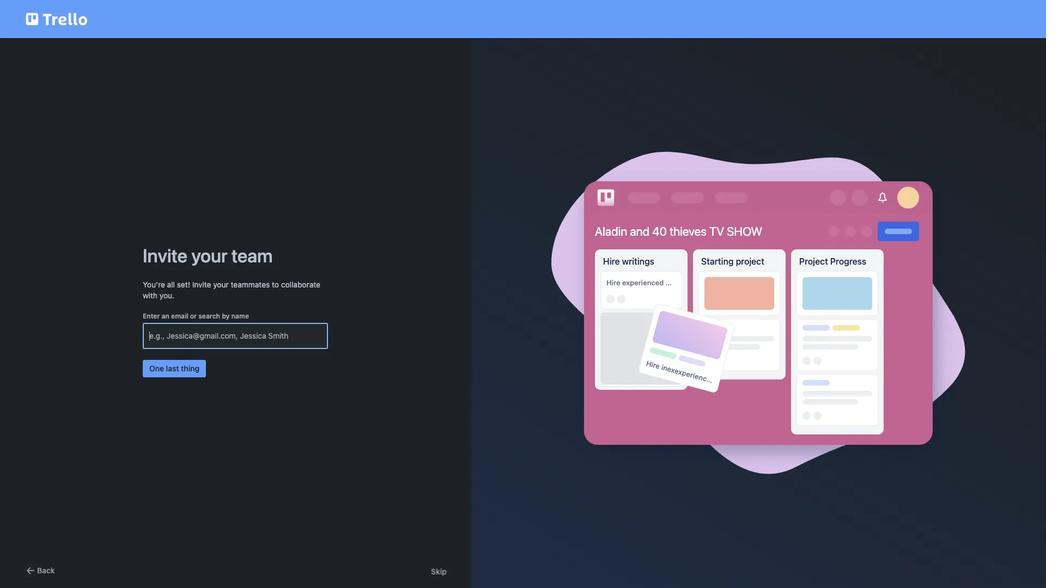 Task type: describe. For each thing, give the bounding box(es) containing it.
0 vertical spatial your
[[191, 245, 228, 267]]

search
[[199, 312, 220, 320]]

0 horizontal spatial invite
[[143, 245, 187, 267]]

thieves
[[670, 225, 707, 239]]

one last thing button
[[143, 360, 206, 378]]

your inside you're all set! invite your teammates to collaborate with you.
[[213, 280, 229, 289]]

experienced
[[622, 279, 664, 287]]

hire writings
[[603, 257, 655, 267]]

skip
[[431, 567, 447, 577]]

inexexperienced
[[661, 363, 716, 386]]

aladin
[[595, 225, 627, 239]]

collaborate
[[281, 280, 320, 289]]

hire experienced writer
[[607, 279, 686, 287]]

one
[[149, 364, 164, 373]]

invite your team
[[143, 245, 273, 267]]

thing
[[181, 364, 199, 373]]

back button
[[24, 565, 55, 578]]

teammates
[[231, 280, 270, 289]]

hire for hire experienced writer
[[607, 279, 621, 287]]

aladin and 40 thieves tv show
[[595, 225, 763, 239]]

last
[[166, 364, 179, 373]]

1 vertical spatial trello image
[[595, 187, 617, 209]]

project progress
[[800, 257, 867, 267]]

invite inside you're all set! invite your teammates to collaborate with you.
[[192, 280, 211, 289]]

by
[[222, 312, 230, 320]]

enter
[[143, 312, 160, 320]]

0 horizontal spatial trello image
[[24, 7, 89, 32]]

one last thing
[[149, 364, 199, 373]]

progress
[[831, 257, 867, 267]]

hire for hire writings
[[603, 257, 620, 267]]

name
[[231, 312, 249, 320]]



Task type: vqa. For each thing, say whether or not it's contained in the screenshot.
1-
no



Task type: locate. For each thing, give the bounding box(es) containing it.
writer inside hire inexexperienced writer
[[716, 378, 737, 391]]

1 horizontal spatial trello image
[[595, 187, 617, 209]]

invite up all
[[143, 245, 187, 267]]

hire inexexperienced writer
[[646, 359, 737, 391]]

starting
[[701, 257, 734, 267]]

0 horizontal spatial writer
[[666, 279, 686, 287]]

to
[[272, 280, 279, 289]]

with
[[143, 291, 158, 300]]

0 vertical spatial hire
[[603, 257, 620, 267]]

you're all set! invite your teammates to collaborate with you.
[[143, 280, 320, 300]]

1 vertical spatial hire
[[607, 279, 621, 287]]

0 vertical spatial invite
[[143, 245, 187, 267]]

and
[[630, 225, 650, 239]]

trello image
[[24, 7, 89, 32], [595, 187, 617, 209]]

team
[[232, 245, 273, 267]]

back
[[37, 566, 55, 576]]

40
[[652, 225, 667, 239]]

enter an email or search by name
[[143, 312, 249, 320]]

2 vertical spatial hire
[[646, 359, 661, 371]]

writer
[[666, 279, 686, 287], [716, 378, 737, 391]]

writer for inexexperienced
[[716, 378, 737, 391]]

skip button
[[431, 567, 447, 578]]

1 vertical spatial invite
[[192, 280, 211, 289]]

0 vertical spatial trello image
[[24, 7, 89, 32]]

starting project
[[701, 257, 765, 267]]

show
[[727, 225, 763, 239]]

project
[[800, 257, 828, 267]]

invite right set!
[[192, 280, 211, 289]]

you're
[[143, 280, 165, 289]]

your left teammates
[[213, 280, 229, 289]]

you.
[[160, 291, 174, 300]]

writer for experienced
[[666, 279, 686, 287]]

hire inside hire inexexperienced writer
[[646, 359, 661, 371]]

an
[[162, 312, 169, 320]]

writings
[[622, 257, 655, 267]]

set!
[[177, 280, 190, 289]]

your
[[191, 245, 228, 267], [213, 280, 229, 289]]

your up you're all set! invite your teammates to collaborate with you.
[[191, 245, 228, 267]]

e.g., Jessica@gmail.com, Jessica Smith text field
[[149, 326, 322, 346]]

1 horizontal spatial invite
[[192, 280, 211, 289]]

1 horizontal spatial writer
[[716, 378, 737, 391]]

project
[[736, 257, 765, 267]]

hire for hire inexexperienced writer
[[646, 359, 661, 371]]

tv
[[710, 225, 724, 239]]

email
[[171, 312, 188, 320]]

1 vertical spatial writer
[[716, 378, 737, 391]]

1 vertical spatial your
[[213, 280, 229, 289]]

all
[[167, 280, 175, 289]]

hire
[[603, 257, 620, 267], [607, 279, 621, 287], [646, 359, 661, 371]]

or
[[190, 312, 197, 320]]

0 vertical spatial writer
[[666, 279, 686, 287]]

invite
[[143, 245, 187, 267], [192, 280, 211, 289]]



